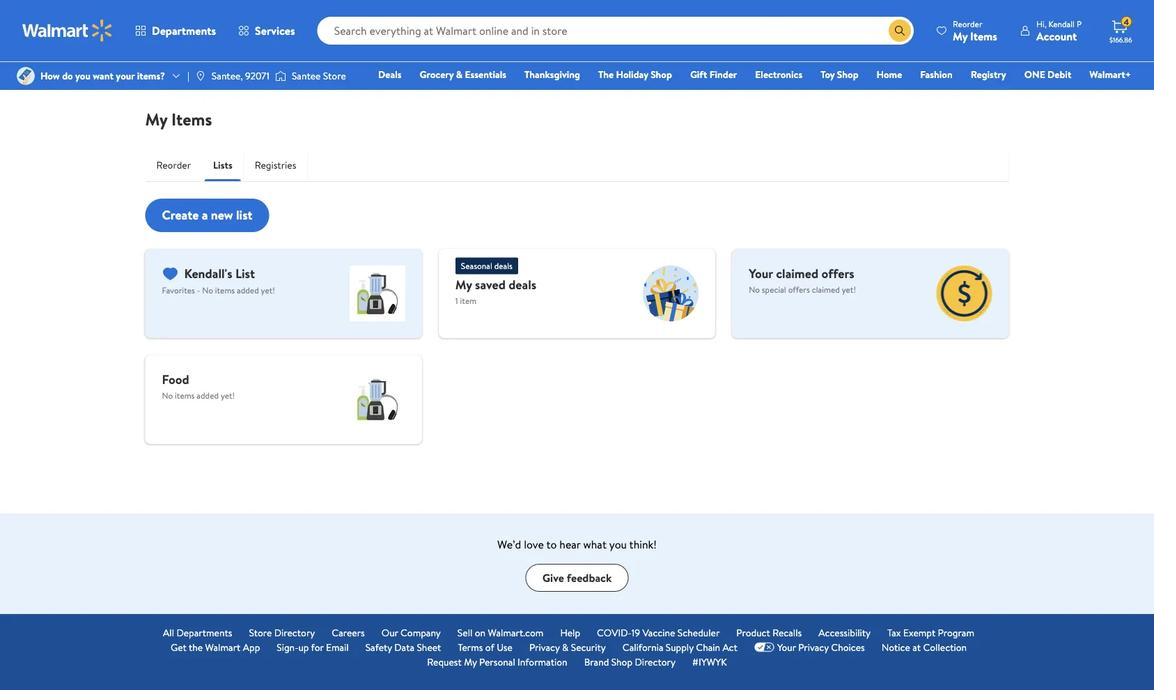 Task type: describe. For each thing, give the bounding box(es) containing it.
scheduler
[[678, 626, 720, 639]]

electronics link
[[749, 67, 809, 82]]

sign-up for email
[[277, 640, 349, 654]]

0 horizontal spatial you
[[75, 69, 91, 83]]

hi, kendall p account
[[1037, 18, 1082, 44]]

92071
[[245, 69, 270, 83]]

list
[[236, 206, 253, 224]]

1 horizontal spatial items
[[215, 284, 235, 296]]

items?
[[137, 69, 165, 83]]

special
[[762, 283, 787, 295]]

request my personal information link
[[427, 654, 568, 669]]

we'd love to hear what you think!
[[498, 537, 657, 552]]

for
[[311, 640, 324, 654]]

sign-up for email link
[[277, 640, 349, 654]]

our
[[382, 626, 398, 639]]

santee
[[292, 69, 321, 83]]

food
[[162, 370, 189, 388]]

terms of use link
[[458, 640, 513, 654]]

up
[[299, 640, 309, 654]]

do
[[62, 69, 73, 83]]

supply
[[666, 640, 694, 654]]

1 horizontal spatial shop
[[651, 68, 673, 81]]

careers
[[332, 626, 365, 639]]

store directory link
[[249, 625, 315, 640]]

1 horizontal spatial offers
[[822, 265, 855, 282]]

program
[[939, 626, 975, 639]]

0 vertical spatial claimed
[[777, 265, 819, 282]]

$166.86
[[1110, 35, 1133, 44]]

your
[[116, 69, 135, 83]]

notice at collection link
[[882, 640, 967, 654]]

1 vertical spatial deals
[[509, 276, 537, 293]]

1 horizontal spatial yet!
[[261, 284, 275, 296]]

departments button
[[124, 14, 227, 47]]

1 vertical spatial items
[[171, 107, 212, 131]]

fashion link
[[915, 67, 960, 82]]

choices
[[832, 640, 866, 654]]

brand
[[585, 655, 609, 668]]

registries link
[[244, 148, 308, 182]]

how do you want your items?
[[40, 69, 165, 83]]

holiday
[[617, 68, 649, 81]]

sell
[[458, 626, 473, 639]]

19
[[632, 626, 641, 639]]

covid-
[[597, 626, 632, 639]]

Walmart Site-Wide search field
[[318, 17, 914, 45]]

terms of use
[[458, 640, 513, 654]]

yet! inside your claimed offers no special offers claimed yet!
[[842, 283, 857, 295]]

services button
[[227, 14, 306, 47]]

help link
[[561, 625, 581, 640]]

the
[[189, 640, 203, 654]]

tax exempt program link
[[888, 625, 975, 640]]

gift finder link
[[684, 67, 744, 82]]

|
[[187, 69, 189, 83]]

seasonal deals my saved deals 1 item
[[456, 260, 537, 307]]

brand shop directory
[[585, 655, 676, 668]]

all departments link
[[163, 625, 232, 640]]

deals link
[[372, 67, 408, 82]]

privacy & security
[[530, 640, 606, 654]]

brand shop directory link
[[585, 654, 676, 669]]

security
[[571, 640, 606, 654]]

to
[[547, 537, 557, 552]]

walmart+
[[1090, 68, 1132, 81]]

covid-19 vaccine scheduler link
[[597, 625, 720, 640]]

hi,
[[1037, 18, 1047, 30]]

services
[[255, 23, 295, 38]]

-
[[197, 284, 200, 296]]

vaccine
[[643, 626, 676, 639]]

get the walmart app link
[[171, 640, 260, 654]]

electronics
[[756, 68, 803, 81]]

santee store
[[292, 69, 346, 83]]

walmart image
[[22, 20, 113, 42]]

search icon image
[[895, 25, 906, 36]]

gift finder
[[691, 68, 738, 81]]

my inside notice at collection request my personal information
[[464, 655, 477, 668]]

your for claimed
[[749, 265, 774, 282]]

my inside seasonal deals my saved deals 1 item
[[456, 276, 472, 293]]

exempt
[[904, 626, 936, 639]]

love
[[524, 537, 544, 552]]

create a new list button
[[145, 199, 269, 232]]

Search search field
[[318, 17, 914, 45]]

want
[[93, 69, 114, 83]]

the
[[599, 68, 614, 81]]

privacy choices icon image
[[755, 642, 775, 652]]

help
[[561, 626, 581, 639]]

1 horizontal spatial directory
[[635, 655, 676, 668]]

company
[[401, 626, 441, 639]]

kendall's list
[[184, 265, 255, 282]]

#iywyk link
[[693, 654, 727, 669]]

california supply chain act link
[[623, 640, 738, 654]]

yet! inside food no items added yet!
[[221, 389, 235, 401]]

one debit
[[1025, 68, 1072, 81]]

email
[[326, 640, 349, 654]]

favorites - no items added yet!
[[162, 284, 275, 296]]

my down items?
[[145, 107, 167, 131]]

grocery & essentials link
[[414, 67, 513, 82]]

0 vertical spatial directory
[[274, 626, 315, 639]]

of
[[486, 640, 495, 654]]

0 vertical spatial added
[[237, 284, 259, 296]]

last added sonic superstars - nintendo switch image
[[643, 266, 699, 321]]

added inside food no items added yet!
[[197, 389, 219, 401]]

your privacy choices link
[[755, 640, 866, 654]]



Task type: locate. For each thing, give the bounding box(es) containing it.
1 horizontal spatial reorder
[[954, 18, 983, 30]]

deals right "saved"
[[509, 276, 537, 293]]

data
[[395, 640, 415, 654]]

0 vertical spatial your
[[749, 265, 774, 282]]

0 horizontal spatial no
[[162, 389, 173, 401]]

1 vertical spatial directory
[[635, 655, 676, 668]]

no inside your claimed offers no special offers claimed yet!
[[749, 283, 760, 295]]

favorites
[[162, 284, 195, 296]]

0 vertical spatial items
[[215, 284, 235, 296]]

privacy
[[530, 640, 560, 654], [799, 640, 829, 654]]

 image
[[17, 67, 35, 85], [275, 69, 286, 83]]

hear
[[560, 537, 581, 552]]

you right what
[[610, 537, 627, 552]]

my down terms
[[464, 655, 477, 668]]

what
[[584, 537, 607, 552]]

seasonal
[[461, 260, 493, 272]]

app
[[243, 640, 260, 654]]

items down kendall's list
[[215, 284, 235, 296]]

0 vertical spatial &
[[456, 68, 463, 81]]

notice
[[882, 640, 911, 654]]

0 horizontal spatial offers
[[789, 283, 811, 295]]

departments inside "dropdown button"
[[152, 23, 216, 38]]

a
[[202, 206, 208, 224]]

terms
[[458, 640, 483, 654]]

list
[[236, 265, 255, 282]]

2 horizontal spatial no
[[749, 283, 760, 295]]

1 horizontal spatial you
[[610, 537, 627, 552]]

one
[[1025, 68, 1046, 81]]

account
[[1037, 28, 1078, 44]]

on
[[475, 626, 486, 639]]

4
[[1125, 16, 1130, 28]]

 image left 'how'
[[17, 67, 35, 85]]

1 horizontal spatial privacy
[[799, 640, 829, 654]]

new
[[211, 206, 233, 224]]

shop right toy on the top right of the page
[[838, 68, 859, 81]]

1
[[456, 295, 458, 307]]

food no items added yet!
[[162, 370, 235, 401]]

0 horizontal spatial yet!
[[221, 389, 235, 401]]

departments up | on the top left of page
[[152, 23, 216, 38]]

1 vertical spatial reorder
[[156, 158, 191, 172]]

sell on walmart.com
[[458, 626, 544, 639]]

deals
[[495, 260, 513, 272], [509, 276, 537, 293]]

directory down california
[[635, 655, 676, 668]]

1 privacy from the left
[[530, 640, 560, 654]]

privacy up 'information'
[[530, 640, 560, 654]]

1 vertical spatial you
[[610, 537, 627, 552]]

no right - on the left top of page
[[202, 284, 213, 296]]

grocery
[[420, 68, 454, 81]]

you right do
[[75, 69, 91, 83]]

thanksgiving
[[525, 68, 581, 81]]

california supply chain act
[[623, 640, 738, 654]]

essentials
[[465, 68, 507, 81]]

all
[[163, 626, 174, 639]]

our company link
[[382, 625, 441, 640]]

toy shop
[[821, 68, 859, 81]]

1 horizontal spatial no
[[202, 284, 213, 296]]

finder
[[710, 68, 738, 81]]

deals up "saved"
[[495, 260, 513, 272]]

store up "app"
[[249, 626, 272, 639]]

reorder for reorder my items
[[954, 18, 983, 30]]

items down food
[[175, 389, 195, 401]]

0 horizontal spatial &
[[456, 68, 463, 81]]

registry
[[971, 68, 1007, 81]]

at
[[913, 640, 921, 654]]

reorder for reorder
[[156, 158, 191, 172]]

kendall
[[1049, 18, 1075, 30]]

reorder up 'registry' link on the right of the page
[[954, 18, 983, 30]]

your inside your claimed offers no special offers claimed yet!
[[749, 265, 774, 282]]

0 vertical spatial deals
[[495, 260, 513, 272]]

items up 'registry' link on the right of the page
[[971, 28, 998, 44]]

reorder inside reorder my items
[[954, 18, 983, 30]]

0 horizontal spatial reorder
[[156, 158, 191, 172]]

get
[[171, 640, 187, 654]]

1 vertical spatial added
[[197, 389, 219, 401]]

#iywyk
[[693, 655, 727, 668]]

 image for how do you want your items?
[[17, 67, 35, 85]]

yet!
[[842, 283, 857, 295], [261, 284, 275, 296], [221, 389, 235, 401]]

your for privacy
[[778, 640, 797, 654]]

california
[[623, 640, 664, 654]]

1 vertical spatial your
[[778, 640, 797, 654]]

items inside food no items added yet!
[[175, 389, 195, 401]]

departments up the
[[177, 626, 232, 639]]

&
[[456, 68, 463, 81], [562, 640, 569, 654]]

your up special
[[749, 265, 774, 282]]

1 horizontal spatial items
[[971, 28, 998, 44]]

request
[[427, 655, 462, 668]]

one debit link
[[1019, 67, 1078, 82]]

0 horizontal spatial added
[[197, 389, 219, 401]]

1 vertical spatial departments
[[177, 626, 232, 639]]

claimed up special
[[777, 265, 819, 282]]

0 vertical spatial reorder
[[954, 18, 983, 30]]

store right santee
[[323, 69, 346, 83]]

1 vertical spatial &
[[562, 640, 569, 654]]

0 horizontal spatial store
[[249, 626, 272, 639]]

no inside food no items added yet!
[[162, 389, 173, 401]]

2 privacy from the left
[[799, 640, 829, 654]]

walmart
[[205, 640, 241, 654]]

1 horizontal spatial store
[[323, 69, 346, 83]]

 image for santee store
[[275, 69, 286, 83]]

claimed right special
[[813, 283, 840, 295]]

1 vertical spatial offers
[[789, 283, 811, 295]]

& right grocery
[[456, 68, 463, 81]]

sign-
[[277, 640, 299, 654]]

0 vertical spatial store
[[323, 69, 346, 83]]

0 horizontal spatial your
[[749, 265, 774, 282]]

toy shop link
[[815, 67, 865, 82]]

 image
[[195, 70, 206, 82]]

my items
[[145, 107, 212, 131]]

0 horizontal spatial  image
[[17, 67, 35, 85]]

shop right 'brand'
[[612, 655, 633, 668]]

items inside reorder my items
[[971, 28, 998, 44]]

0 horizontal spatial items
[[175, 389, 195, 401]]

covid-19 vaccine scheduler
[[597, 626, 720, 639]]

registries
[[255, 158, 296, 172]]

1 horizontal spatial  image
[[275, 69, 286, 83]]

no left special
[[749, 283, 760, 295]]

we'd
[[498, 537, 522, 552]]

reorder
[[954, 18, 983, 30], [156, 158, 191, 172]]

give
[[543, 570, 565, 585]]

grocery & essentials
[[420, 68, 507, 81]]

registry link
[[965, 67, 1013, 82]]

shop for brand shop directory
[[612, 655, 633, 668]]

fashion
[[921, 68, 953, 81]]

1 vertical spatial items
[[175, 389, 195, 401]]

create a new list
[[162, 206, 253, 224]]

0 horizontal spatial shop
[[612, 655, 633, 668]]

information
[[518, 655, 568, 668]]

you
[[75, 69, 91, 83], [610, 537, 627, 552]]

no down food
[[162, 389, 173, 401]]

1 vertical spatial store
[[249, 626, 272, 639]]

your down recalls
[[778, 640, 797, 654]]

0 vertical spatial items
[[971, 28, 998, 44]]

items
[[971, 28, 998, 44], [171, 107, 212, 131]]

tax
[[888, 626, 902, 639]]

your claimed offers no special offers claimed yet!
[[749, 265, 857, 295]]

1 vertical spatial claimed
[[813, 283, 840, 295]]

recalls
[[773, 626, 802, 639]]

0 vertical spatial departments
[[152, 23, 216, 38]]

my up fashion link
[[954, 28, 968, 44]]

tax exempt program get the walmart app
[[171, 626, 975, 654]]

0 vertical spatial offers
[[822, 265, 855, 282]]

your
[[749, 265, 774, 282], [778, 640, 797, 654]]

2 horizontal spatial yet!
[[842, 283, 857, 295]]

think!
[[630, 537, 657, 552]]

privacy inside 'your privacy choices' "link"
[[799, 640, 829, 654]]

reorder my items
[[954, 18, 998, 44]]

& down "help" link
[[562, 640, 569, 654]]

1 horizontal spatial added
[[237, 284, 259, 296]]

& for privacy
[[562, 640, 569, 654]]

shop right holiday
[[651, 68, 673, 81]]

chain
[[696, 640, 721, 654]]

your inside "link"
[[778, 640, 797, 654]]

& for grocery
[[456, 68, 463, 81]]

1 horizontal spatial &
[[562, 640, 569, 654]]

0 vertical spatial you
[[75, 69, 91, 83]]

careers link
[[332, 625, 365, 640]]

0 horizontal spatial directory
[[274, 626, 315, 639]]

shop for toy shop
[[838, 68, 859, 81]]

santee,
[[212, 69, 243, 83]]

saved
[[475, 276, 506, 293]]

 image right 92071
[[275, 69, 286, 83]]

the holiday shop
[[599, 68, 673, 81]]

product
[[737, 626, 771, 639]]

0 horizontal spatial privacy
[[530, 640, 560, 654]]

privacy down recalls
[[799, 640, 829, 654]]

our company
[[382, 626, 441, 639]]

feedback
[[567, 570, 612, 585]]

items down | on the top left of page
[[171, 107, 212, 131]]

reorder link
[[145, 148, 202, 182]]

reorder down 'my items' in the left top of the page
[[156, 158, 191, 172]]

my up item
[[456, 276, 472, 293]]

directory up sign-
[[274, 626, 315, 639]]

store
[[323, 69, 346, 83], [249, 626, 272, 639]]

1 horizontal spatial your
[[778, 640, 797, 654]]

debit
[[1048, 68, 1072, 81]]

2 horizontal spatial shop
[[838, 68, 859, 81]]

0 horizontal spatial items
[[171, 107, 212, 131]]

how
[[40, 69, 60, 83]]

shop
[[651, 68, 673, 81], [838, 68, 859, 81], [612, 655, 633, 668]]

accessibility
[[819, 626, 871, 639]]

my inside reorder my items
[[954, 28, 968, 44]]

claimed
[[777, 265, 819, 282], [813, 283, 840, 295]]

privacy inside privacy & security link
[[530, 640, 560, 654]]



Task type: vqa. For each thing, say whether or not it's contained in the screenshot.
leftmost ,
no



